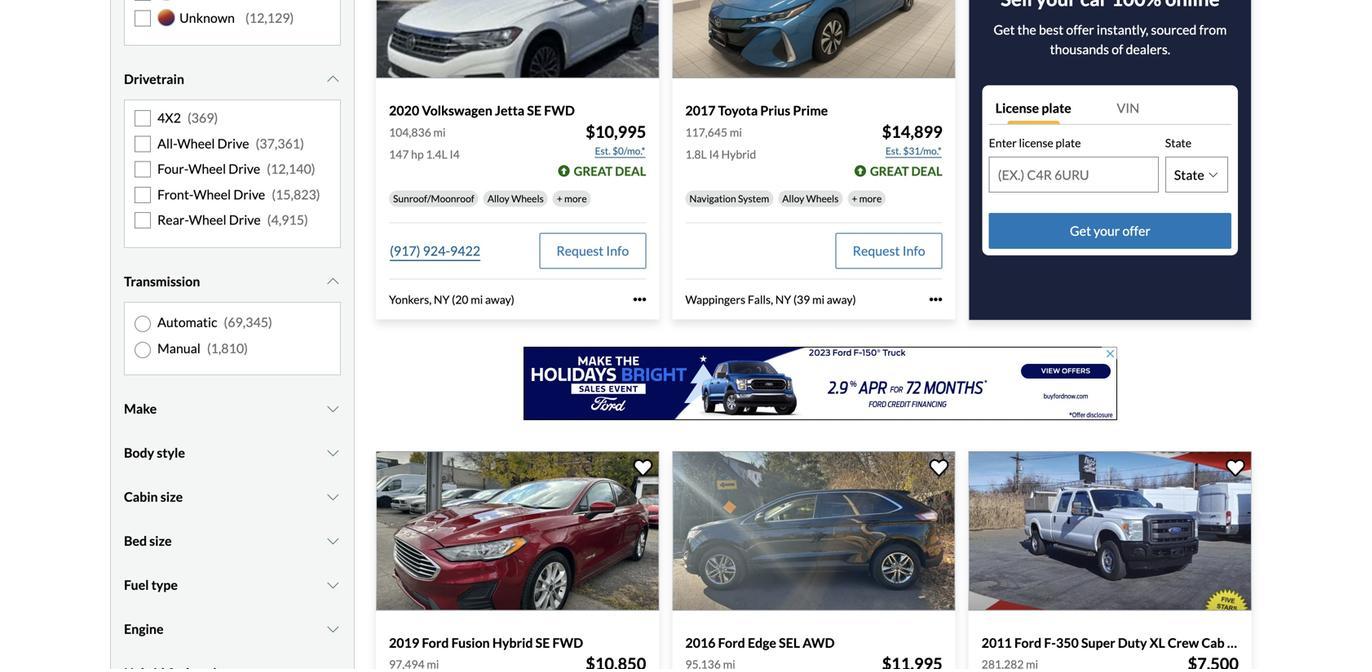 Task type: describe. For each thing, give the bounding box(es) containing it.
924-
[[423, 243, 450, 259]]

Enter license plate field
[[990, 157, 1159, 192]]

2011 ford f-350 super duty xl crew cab 4wd link
[[969, 451, 1259, 669]]

1 vertical spatial hybrid
[[493, 635, 533, 651]]

104,836 mi 147 hp 1.4l i4
[[389, 125, 460, 161]]

all-
[[157, 135, 177, 151]]

body style button
[[124, 433, 341, 473]]

dealers.
[[1126, 41, 1171, 57]]

engine
[[124, 621, 164, 637]]

i4 inside 117,645 mi 1.8l i4 hybrid
[[709, 147, 720, 161]]

sel
[[779, 635, 801, 651]]

blue magnetism 2017 toyota prius prime sedan  continuously variable transmission image
[[673, 0, 956, 78]]

unknown
[[180, 10, 235, 26]]

style
[[157, 445, 185, 461]]

drive for all-wheel drive
[[217, 135, 249, 151]]

0 vertical spatial se
[[527, 103, 542, 118]]

bed size
[[124, 533, 172, 549]]

drivetrain button
[[124, 59, 341, 100]]

volkswagen
[[422, 103, 493, 118]]

drivetrain
[[124, 71, 184, 87]]

drive for four-wheel drive
[[229, 161, 260, 177]]

info for 2nd request info "button" from left
[[903, 243, 926, 259]]

xl
[[1150, 635, 1166, 651]]

rear-
[[157, 212, 189, 228]]

104,836
[[389, 125, 431, 139]]

$14,899 est. $31/mo.*
[[883, 122, 943, 157]]

4x2 (369)
[[157, 110, 218, 126]]

tab list containing license plate
[[990, 92, 1232, 125]]

1 vertical spatial se
[[536, 635, 550, 651]]

mi inside 117,645 mi 1.8l i4 hybrid
[[730, 125, 742, 139]]

shadow black 2016 ford edge sel awd suv / crossover all-wheel drive automatic image
[[673, 451, 956, 611]]

navigation
[[690, 192, 737, 204]]

(4,915)
[[267, 212, 308, 228]]

wheel for all-
[[177, 135, 215, 151]]

mi inside 104,836 mi 147 hp 1.4l i4
[[434, 125, 446, 139]]

$0/mo.*
[[613, 145, 646, 157]]

(917) 924-9422
[[390, 243, 481, 259]]

thousands
[[1051, 41, 1110, 57]]

type
[[151, 577, 178, 593]]

get for get your offer
[[1070, 223, 1092, 239]]

1 away) from the left
[[485, 292, 515, 306]]

sunroof/moonroof
[[393, 192, 475, 204]]

chevron down image for transmission
[[325, 275, 341, 288]]

ford for 2011
[[1015, 635, 1042, 651]]

vin tab
[[1111, 92, 1232, 125]]

1 vertical spatial fwd
[[553, 635, 583, 651]]

(20
[[452, 292, 469, 306]]

sourced
[[1152, 22, 1197, 38]]

cabin size
[[124, 489, 183, 505]]

manual (1,810)
[[157, 340, 248, 356]]

offer inside get the best offer instantly, sourced from thousands of dealers.
[[1067, 22, 1095, 38]]

chevron down image for fuel type
[[325, 579, 341, 592]]

2 request info button from the left
[[836, 233, 943, 269]]

drive for rear-wheel drive
[[229, 212, 261, 228]]

enter
[[990, 136, 1017, 150]]

automatic
[[157, 314, 217, 330]]

your
[[1094, 223, 1121, 239]]

of
[[1112, 41, 1124, 57]]

2016 ford edge sel awd
[[686, 635, 835, 651]]

license
[[996, 100, 1040, 116]]

plate inside license plate tab
[[1042, 100, 1072, 116]]

1.4l
[[426, 147, 448, 161]]

great for $14,899
[[871, 163, 909, 178]]

2011
[[982, 635, 1012, 651]]

(37,361)
[[256, 135, 304, 151]]

(12,129)
[[246, 10, 294, 26]]

2 request from the left
[[853, 243, 900, 259]]

drive for front-wheel drive
[[234, 186, 265, 202]]

fuel type button
[[124, 565, 341, 606]]

the
[[1018, 22, 1037, 38]]

+ more for $14,899
[[852, 192, 882, 204]]

chevron down image for engine
[[325, 623, 341, 636]]

request info for second request info "button" from the right
[[557, 243, 629, 259]]

0 vertical spatial fwd
[[544, 103, 575, 118]]

alloy for $14,899
[[783, 192, 805, 204]]

vin
[[1117, 100, 1140, 116]]

147
[[389, 147, 409, 161]]

2011 ford f-350 super duty xl crew cab 4wd
[[982, 635, 1259, 651]]

(15,823)
[[272, 186, 320, 202]]

est. for $10,995
[[595, 145, 611, 157]]

wheel for four-
[[189, 161, 226, 177]]

wheels for $10,995
[[512, 192, 544, 204]]

more for $14,899
[[860, 192, 882, 204]]

yonkers, ny (20 mi away)
[[389, 292, 515, 306]]

+ for $14,899
[[852, 192, 858, 204]]

2016 ford edge sel awd link
[[673, 451, 959, 669]]

hp
[[411, 147, 424, 161]]

toyota
[[718, 103, 758, 118]]

great for $10,995
[[574, 163, 613, 178]]

navigation system
[[690, 192, 770, 204]]

get the best offer instantly, sourced from thousands of dealers.
[[994, 22, 1227, 57]]

deal for $14,899
[[912, 163, 943, 178]]

super
[[1082, 635, 1116, 651]]

$10,995 est. $0/mo.*
[[586, 122, 647, 157]]

chevron down image for bed size
[[325, 535, 341, 548]]

fuel
[[124, 577, 149, 593]]

great deal for $10,995
[[574, 163, 647, 178]]

transmission button
[[124, 261, 341, 302]]

(369)
[[188, 110, 218, 126]]

falls,
[[748, 292, 774, 306]]

body style
[[124, 445, 185, 461]]

instantly,
[[1097, 22, 1149, 38]]

fuel type
[[124, 577, 178, 593]]

mi right (20
[[471, 292, 483, 306]]

+ for $10,995
[[557, 192, 563, 204]]

wheel for front-
[[193, 186, 231, 202]]

+ more for $10,995
[[557, 192, 587, 204]]



Task type: vqa. For each thing, say whether or not it's contained in the screenshot.
the bottommost with
no



Task type: locate. For each thing, give the bounding box(es) containing it.
5 chevron down image from the top
[[325, 535, 341, 548]]

prius
[[761, 103, 791, 118]]

117,645
[[686, 125, 728, 139]]

0 vertical spatial plate
[[1042, 100, 1072, 116]]

4x2
[[157, 110, 181, 126]]

2 wheels from the left
[[807, 192, 839, 204]]

chevron down image inside cabin size dropdown button
[[325, 491, 341, 504]]

cabin size button
[[124, 477, 341, 517]]

2019
[[389, 635, 420, 651]]

red 2019 ford fusion hybrid se fwd sedan front-wheel drive automatic image
[[376, 451, 660, 611]]

away) right (39
[[827, 292, 857, 306]]

i4 right 1.8l on the right of page
[[709, 147, 720, 161]]

1 chevron down image from the top
[[325, 73, 341, 86]]

chevron down image for make
[[325, 402, 341, 415]]

from
[[1200, 22, 1227, 38]]

(39
[[794, 292, 811, 306]]

1 wheels from the left
[[512, 192, 544, 204]]

1 vertical spatial plate
[[1056, 136, 1081, 150]]

get for get the best offer instantly, sourced from thousands of dealers.
[[994, 22, 1015, 38]]

size right bed
[[149, 533, 172, 549]]

2019 ford fusion hybrid se fwd
[[389, 635, 583, 651]]

est. inside $14,899 est. $31/mo.*
[[886, 145, 902, 157]]

+
[[557, 192, 563, 204], [852, 192, 858, 204]]

away) right (20
[[485, 292, 515, 306]]

offer right your
[[1123, 223, 1151, 239]]

est. $31/mo.* button
[[885, 143, 943, 159]]

2020 volkswagen jetta se fwd
[[389, 103, 575, 118]]

offer
[[1067, 22, 1095, 38], [1123, 223, 1151, 239]]

best
[[1039, 22, 1064, 38]]

deal
[[615, 163, 647, 178], [912, 163, 943, 178]]

2 ny from the left
[[776, 292, 792, 306]]

0 horizontal spatial deal
[[615, 163, 647, 178]]

1 horizontal spatial request info button
[[836, 233, 943, 269]]

(12,140)
[[267, 161, 315, 177]]

2 est. from the left
[[886, 145, 902, 157]]

i4 inside 104,836 mi 147 hp 1.4l i4
[[450, 147, 460, 161]]

wheel up rear-wheel drive (4,915)
[[193, 186, 231, 202]]

tab list
[[990, 92, 1232, 125]]

est. down the $10,995
[[595, 145, 611, 157]]

chevron down image for cabin size
[[325, 491, 341, 504]]

rear-wheel drive (4,915)
[[157, 212, 308, 228]]

wappingers
[[686, 292, 746, 306]]

est. down $14,899
[[886, 145, 902, 157]]

1 vertical spatial size
[[149, 533, 172, 549]]

$10,995
[[586, 122, 647, 141]]

2 great deal from the left
[[871, 163, 943, 178]]

get your offer button
[[990, 213, 1232, 249]]

drive down front-wheel drive (15,823)
[[229, 212, 261, 228]]

0 horizontal spatial i4
[[450, 147, 460, 161]]

drive up four-wheel drive (12,140)
[[217, 135, 249, 151]]

est. inside $10,995 est. $0/mo.*
[[595, 145, 611, 157]]

great down est. $31/mo.* button at top
[[871, 163, 909, 178]]

chevron down image
[[325, 73, 341, 86], [325, 402, 341, 415], [325, 446, 341, 460], [325, 491, 341, 504], [325, 535, 341, 548], [325, 579, 341, 592]]

se right fusion at the bottom left
[[536, 635, 550, 651]]

1 horizontal spatial +
[[852, 192, 858, 204]]

3 chevron down image from the top
[[325, 446, 341, 460]]

get your offer
[[1070, 223, 1151, 239]]

1 great from the left
[[574, 163, 613, 178]]

2 horizontal spatial ford
[[1015, 635, 1042, 651]]

size for bed size
[[149, 533, 172, 549]]

front-
[[157, 186, 193, 202]]

more for $10,995
[[565, 192, 587, 204]]

system
[[738, 192, 770, 204]]

4 chevron down image from the top
[[325, 491, 341, 504]]

engine button
[[124, 609, 341, 650]]

size inside bed size dropdown button
[[149, 533, 172, 549]]

1 horizontal spatial great deal
[[871, 163, 943, 178]]

0 horizontal spatial alloy wheels
[[488, 192, 544, 204]]

i4 right 1.4l on the top of page
[[450, 147, 460, 161]]

deal down the $0/mo.*
[[615, 163, 647, 178]]

0 horizontal spatial + more
[[557, 192, 587, 204]]

1 vertical spatial offer
[[1123, 223, 1151, 239]]

make
[[124, 401, 157, 417]]

wheel down (369)
[[177, 135, 215, 151]]

get inside get the best offer instantly, sourced from thousands of dealers.
[[994, 22, 1015, 38]]

ny left (39
[[776, 292, 792, 306]]

request info button up ellipsis h icon
[[540, 233, 647, 269]]

chevron down image inside body style dropdown button
[[325, 446, 341, 460]]

2017 toyota prius prime
[[686, 103, 828, 118]]

3 ford from the left
[[1015, 635, 1042, 651]]

plate
[[1042, 100, 1072, 116], [1056, 136, 1081, 150]]

f-
[[1045, 635, 1057, 651]]

se
[[527, 103, 542, 118], [536, 635, 550, 651]]

get left the
[[994, 22, 1015, 38]]

2 i4 from the left
[[709, 147, 720, 161]]

drive down four-wheel drive (12,140)
[[234, 186, 265, 202]]

alloy wheels for $14,899
[[783, 192, 839, 204]]

ford for 2019
[[422, 635, 449, 651]]

chevron down image
[[325, 275, 341, 288], [325, 623, 341, 636]]

mi right (39
[[813, 292, 825, 306]]

0 horizontal spatial get
[[994, 22, 1015, 38]]

0 horizontal spatial ford
[[422, 635, 449, 651]]

cabin
[[124, 489, 158, 505]]

1 more from the left
[[565, 192, 587, 204]]

ny
[[434, 292, 450, 306], [776, 292, 792, 306]]

1 horizontal spatial wheels
[[807, 192, 839, 204]]

chevron down image inside bed size dropdown button
[[325, 535, 341, 548]]

great deal down est. $31/mo.* button at top
[[871, 163, 943, 178]]

request info button
[[540, 233, 647, 269], [836, 233, 943, 269]]

hybrid right fusion at the bottom left
[[493, 635, 533, 651]]

hybrid inside 117,645 mi 1.8l i4 hybrid
[[722, 147, 757, 161]]

0 horizontal spatial more
[[565, 192, 587, 204]]

1 horizontal spatial ford
[[718, 635, 746, 651]]

1 horizontal spatial hybrid
[[722, 147, 757, 161]]

1 ford from the left
[[422, 635, 449, 651]]

deal down $31/mo.*
[[912, 163, 943, 178]]

ellipsis h image
[[633, 293, 647, 306]]

chevron down image for body style
[[325, 446, 341, 460]]

0 horizontal spatial request
[[557, 243, 604, 259]]

alloy right system
[[783, 192, 805, 204]]

0 horizontal spatial request info
[[557, 243, 629, 259]]

1 horizontal spatial info
[[903, 243, 926, 259]]

1 horizontal spatial more
[[860, 192, 882, 204]]

body
[[124, 445, 154, 461]]

wheel down all-wheel drive (37,361)
[[189, 161, 226, 177]]

oxford white 2011 ford f-350 super duty xl crew cab 4wd pickup truck four-wheel drive 6-speed automatic image
[[969, 451, 1253, 611]]

chevron down image for drivetrain
[[325, 73, 341, 86]]

2019 ford fusion hybrid se fwd link
[[376, 451, 663, 669]]

1 horizontal spatial alloy wheels
[[783, 192, 839, 204]]

1 + from the left
[[557, 192, 563, 204]]

offer up the thousands at the top right
[[1067, 22, 1095, 38]]

license
[[1020, 136, 1054, 150]]

1 horizontal spatial alloy
[[783, 192, 805, 204]]

2 info from the left
[[903, 243, 926, 259]]

state
[[1166, 136, 1192, 150]]

2017
[[686, 103, 716, 118]]

2 ford from the left
[[718, 635, 746, 651]]

1 vertical spatial get
[[1070, 223, 1092, 239]]

request info for 2nd request info "button" from left
[[853, 243, 926, 259]]

mi up 1.4l on the top of page
[[434, 125, 446, 139]]

(917) 924-9422 button
[[389, 233, 481, 269]]

2 alloy from the left
[[783, 192, 805, 204]]

size right cabin
[[161, 489, 183, 505]]

alloy wheels
[[488, 192, 544, 204], [783, 192, 839, 204]]

0 vertical spatial size
[[161, 489, 183, 505]]

0 horizontal spatial ny
[[434, 292, 450, 306]]

1 horizontal spatial deal
[[912, 163, 943, 178]]

0 horizontal spatial offer
[[1067, 22, 1095, 38]]

ford for 2016
[[718, 635, 746, 651]]

6 chevron down image from the top
[[325, 579, 341, 592]]

0 horizontal spatial +
[[557, 192, 563, 204]]

1 est. from the left
[[595, 145, 611, 157]]

edge
[[748, 635, 777, 651]]

chevron down image inside "fuel type" dropdown button
[[325, 579, 341, 592]]

great deal for $14,899
[[871, 163, 943, 178]]

1 alloy wheels from the left
[[488, 192, 544, 204]]

pure white 2020 volkswagen jetta se fwd sedan front-wheel drive automatic image
[[376, 0, 660, 78]]

wheels for $14,899
[[807, 192, 839, 204]]

0 horizontal spatial alloy
[[488, 192, 510, 204]]

great down est. $0/mo.* button
[[574, 163, 613, 178]]

1 horizontal spatial i4
[[709, 147, 720, 161]]

info for second request info "button" from the right
[[606, 243, 629, 259]]

chevron down image inside drivetrain dropdown button
[[325, 73, 341, 86]]

crew
[[1168, 635, 1200, 651]]

hybrid down 117,645
[[722, 147, 757, 161]]

350
[[1057, 635, 1079, 651]]

0 horizontal spatial est.
[[595, 145, 611, 157]]

alloy for $10,995
[[488, 192, 510, 204]]

fusion
[[452, 635, 490, 651]]

license plate
[[996, 100, 1072, 116]]

1 vertical spatial chevron down image
[[325, 623, 341, 636]]

1 horizontal spatial request info
[[853, 243, 926, 259]]

manual
[[157, 340, 201, 356]]

1 request from the left
[[557, 243, 604, 259]]

get
[[994, 22, 1015, 38], [1070, 223, 1092, 239]]

0 horizontal spatial request info button
[[540, 233, 647, 269]]

offer inside button
[[1123, 223, 1151, 239]]

yonkers,
[[389, 292, 432, 306]]

ford left f-
[[1015, 635, 1042, 651]]

deal for $10,995
[[615, 163, 647, 178]]

2 chevron down image from the top
[[325, 402, 341, 415]]

1 horizontal spatial est.
[[886, 145, 902, 157]]

enter license plate
[[990, 136, 1081, 150]]

2 away) from the left
[[827, 292, 857, 306]]

se right jetta
[[527, 103, 542, 118]]

2 + more from the left
[[852, 192, 882, 204]]

4wd
[[1228, 635, 1259, 651]]

all-wheel drive (37,361)
[[157, 135, 304, 151]]

1 horizontal spatial ny
[[776, 292, 792, 306]]

alloy right sunroof/moonroof
[[488, 192, 510, 204]]

2 more from the left
[[860, 192, 882, 204]]

ford right "2019"
[[422, 635, 449, 651]]

chevron down image inside 'engine' dropdown button
[[325, 623, 341, 636]]

2 chevron down image from the top
[[325, 623, 341, 636]]

1 request info button from the left
[[540, 233, 647, 269]]

license plate tab
[[990, 92, 1111, 125]]

drive up front-wheel drive (15,823)
[[229, 161, 260, 177]]

est. for $14,899
[[886, 145, 902, 157]]

away)
[[485, 292, 515, 306], [827, 292, 857, 306]]

ford left edge
[[718, 635, 746, 651]]

0 vertical spatial hybrid
[[722, 147, 757, 161]]

more
[[565, 192, 587, 204], [860, 192, 882, 204]]

chevron down image inside the transmission dropdown button
[[325, 275, 341, 288]]

1 deal from the left
[[615, 163, 647, 178]]

est. $0/mo.* button
[[594, 143, 647, 159]]

awd
[[803, 635, 835, 651]]

1 great deal from the left
[[574, 163, 647, 178]]

duty
[[1118, 635, 1148, 651]]

2 deal from the left
[[912, 163, 943, 178]]

front-wheel drive (15,823)
[[157, 186, 320, 202]]

get inside get your offer button
[[1070, 223, 1092, 239]]

0 horizontal spatial away)
[[485, 292, 515, 306]]

bed size button
[[124, 521, 341, 562]]

alloy
[[488, 192, 510, 204], [783, 192, 805, 204]]

request info button up ellipsis h image
[[836, 233, 943, 269]]

great deal down est. $0/mo.* button
[[574, 163, 647, 178]]

four-wheel drive (12,140)
[[157, 161, 315, 177]]

ny left (20
[[434, 292, 450, 306]]

1 + more from the left
[[557, 192, 587, 204]]

wheel
[[177, 135, 215, 151], [189, 161, 226, 177], [193, 186, 231, 202], [189, 212, 227, 228]]

chevron down image inside make dropdown button
[[325, 402, 341, 415]]

1 ny from the left
[[434, 292, 450, 306]]

2 request info from the left
[[853, 243, 926, 259]]

size for cabin size
[[161, 489, 183, 505]]

1 info from the left
[[606, 243, 629, 259]]

prime
[[793, 103, 828, 118]]

mi down toyota
[[730, 125, 742, 139]]

1 horizontal spatial get
[[1070, 223, 1092, 239]]

117,645 mi 1.8l i4 hybrid
[[686, 125, 757, 161]]

0 horizontal spatial info
[[606, 243, 629, 259]]

ellipsis h image
[[930, 293, 943, 306]]

1 horizontal spatial offer
[[1123, 223, 1151, 239]]

0 horizontal spatial great deal
[[574, 163, 647, 178]]

wheel down front-wheel drive (15,823)
[[189, 212, 227, 228]]

make button
[[124, 389, 341, 429]]

1 horizontal spatial + more
[[852, 192, 882, 204]]

2 alloy wheels from the left
[[783, 192, 839, 204]]

jetta
[[495, 103, 525, 118]]

1 chevron down image from the top
[[325, 275, 341, 288]]

automatic (69,345)
[[157, 314, 272, 330]]

1 alloy from the left
[[488, 192, 510, 204]]

(1,810)
[[207, 340, 248, 356]]

0 horizontal spatial hybrid
[[493, 635, 533, 651]]

2 great from the left
[[871, 163, 909, 178]]

0 horizontal spatial wheels
[[512, 192, 544, 204]]

four-
[[157, 161, 189, 177]]

advertisement region
[[524, 347, 1118, 420]]

0 vertical spatial offer
[[1067, 22, 1095, 38]]

great
[[574, 163, 613, 178], [871, 163, 909, 178]]

1 horizontal spatial away)
[[827, 292, 857, 306]]

0 vertical spatial get
[[994, 22, 1015, 38]]

get left your
[[1070, 223, 1092, 239]]

1 request info from the left
[[557, 243, 629, 259]]

2016
[[686, 635, 716, 651]]

mi
[[434, 125, 446, 139], [730, 125, 742, 139], [471, 292, 483, 306], [813, 292, 825, 306]]

1 horizontal spatial great
[[871, 163, 909, 178]]

wappingers falls, ny (39 mi away)
[[686, 292, 857, 306]]

alloy wheels for $10,995
[[488, 192, 544, 204]]

1 i4 from the left
[[450, 147, 460, 161]]

0 horizontal spatial great
[[574, 163, 613, 178]]

2 + from the left
[[852, 192, 858, 204]]

1.8l
[[686, 147, 707, 161]]

0 vertical spatial chevron down image
[[325, 275, 341, 288]]

size inside cabin size dropdown button
[[161, 489, 183, 505]]

wheel for rear-
[[189, 212, 227, 228]]

1 horizontal spatial request
[[853, 243, 900, 259]]



